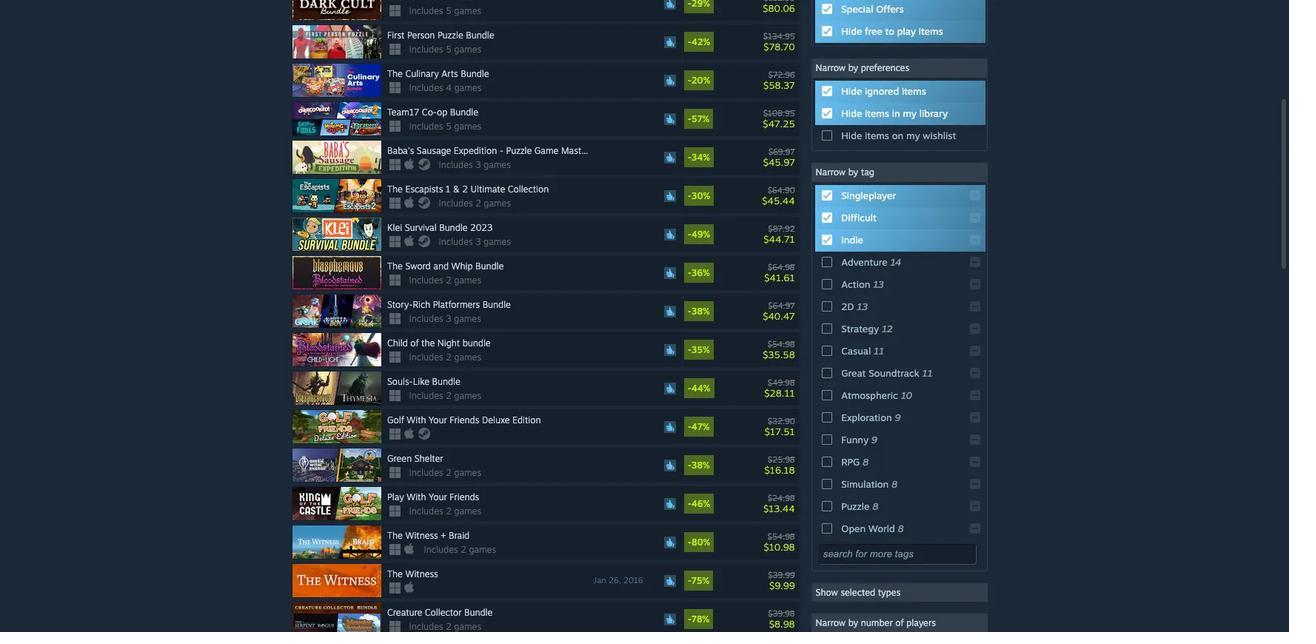 Task type: locate. For each thing, give the bounding box(es) containing it.
3
[[475, 159, 481, 170], [475, 236, 481, 247], [446, 313, 451, 324]]

$54.98 inside $54.98 $10.98
[[768, 531, 795, 542]]

0 vertical spatial 5
[[446, 5, 451, 16]]

open
[[841, 523, 866, 535]]

-49%
[[688, 229, 710, 240]]

8 for rpg 8
[[863, 456, 869, 468]]

includes down shelter
[[409, 467, 443, 478]]

-38% down '-36%'
[[688, 306, 710, 317]]

your for $17.51
[[429, 415, 447, 426]]

adventure 14
[[841, 256, 901, 268]]

1 hide from the top
[[841, 25, 862, 37]]

the witness
[[387, 569, 438, 580]]

-38% for $40.47
[[688, 306, 710, 317]]

simulation 8
[[841, 478, 898, 490]]

2 friends from the top
[[450, 492, 479, 503]]

casual 11
[[841, 345, 884, 357]]

1 -38% from the top
[[688, 306, 710, 317]]

2 vertical spatial 3
[[446, 313, 451, 324]]

includes for $13.44
[[409, 506, 443, 517]]

9 down atmospheric 10
[[895, 412, 901, 424]]

11 right casual
[[874, 345, 884, 357]]

2 vertical spatial puzzle
[[841, 501, 870, 512]]

includes 5 games up first person puzzle bundle
[[409, 5, 481, 16]]

the left escapists
[[387, 184, 403, 195]]

the left culinary
[[387, 68, 403, 79]]

2 vertical spatial by
[[848, 618, 858, 629]]

2 includes 5 games from the top
[[409, 44, 481, 55]]

narrow left tag
[[816, 167, 846, 178]]

by left 'preferences'
[[848, 62, 858, 73]]

show selected types
[[816, 587, 901, 598]]

- right expedition
[[500, 145, 503, 156]]

$13.44
[[763, 502, 795, 514]]

$35.58
[[763, 348, 795, 360]]

bundle
[[463, 338, 491, 349]]

8 for simulation 8
[[891, 478, 898, 490]]

13 right action
[[873, 278, 884, 290]]

1 vertical spatial your
[[429, 492, 447, 503]]

includes 2 games for $41.61
[[409, 275, 481, 286]]

0 vertical spatial 9
[[895, 412, 901, 424]]

arts
[[441, 68, 458, 79]]

on
[[892, 130, 903, 141]]

0 vertical spatial your
[[429, 415, 447, 426]]

games for $47.25
[[454, 121, 481, 132]]

1 horizontal spatial of
[[895, 618, 904, 629]]

- up the -47%
[[688, 383, 692, 394]]

1 vertical spatial narrow
[[816, 167, 846, 178]]

includes 3 games down story-rich platformers bundle
[[409, 313, 481, 324]]

2 right the &
[[462, 184, 468, 195]]

1 horizontal spatial puzzle
[[506, 145, 532, 156]]

- down -75%
[[688, 614, 692, 625]]

1 vertical spatial 13
[[857, 301, 868, 312]]

1 vertical spatial 5
[[446, 44, 451, 55]]

0 vertical spatial friends
[[450, 415, 479, 426]]

$54.98 down $13.44
[[768, 531, 795, 542]]

-35%
[[688, 344, 710, 355]]

- for $45.97
[[688, 152, 692, 163]]

the left the sword
[[387, 261, 403, 272]]

0 vertical spatial 3
[[475, 159, 481, 170]]

includes 2 games down souls-like bundle
[[409, 390, 481, 401]]

3 hide from the top
[[841, 107, 862, 119]]

0 vertical spatial 11
[[874, 345, 884, 357]]

0 vertical spatial my
[[903, 107, 917, 119]]

$72.96
[[768, 69, 795, 80]]

2 the from the top
[[387, 184, 403, 195]]

5 down first person puzzle bundle
[[446, 44, 451, 55]]

1 vertical spatial $54.98
[[768, 531, 795, 542]]

- up -20%
[[688, 36, 692, 47]]

2 horizontal spatial puzzle
[[841, 501, 870, 512]]

atmospheric 10
[[841, 389, 912, 401]]

$64.98
[[768, 262, 795, 272]]

44%
[[692, 383, 710, 394]]

$69.97 $45.97
[[763, 146, 795, 168]]

shelter
[[414, 453, 443, 464]]

includes 2 games down the escapists 1 & 2 ultimate collection
[[439, 198, 511, 209]]

$39.99
[[768, 570, 795, 580]]

games for $35.58
[[454, 352, 481, 363]]

2 witness from the top
[[405, 569, 438, 580]]

2 38% from the top
[[692, 460, 710, 471]]

-30%
[[688, 190, 710, 201]]

includes 2 games for $13.44
[[409, 506, 481, 517]]

my right on
[[906, 130, 920, 141]]

includes down culinary
[[409, 82, 443, 93]]

hide down hide ignored items
[[841, 107, 862, 119]]

by for number
[[848, 618, 858, 629]]

witness for $9.99
[[405, 569, 438, 580]]

2 up play with your friends
[[446, 467, 451, 478]]

of left players
[[895, 618, 904, 629]]

the for $45.44
[[387, 184, 403, 195]]

my for on
[[906, 130, 920, 141]]

golf with your friends deluxe edition
[[387, 415, 541, 426]]

1 horizontal spatial 13
[[873, 278, 884, 290]]

- up -57%
[[688, 75, 692, 86]]

child of the night bundle
[[387, 338, 491, 349]]

- for $28.11
[[688, 383, 692, 394]]

games down bundle
[[454, 352, 481, 363]]

5 the from the top
[[387, 569, 403, 580]]

includes 2 games
[[439, 198, 511, 209], [409, 275, 481, 286], [409, 352, 481, 363], [409, 390, 481, 401], [409, 467, 481, 478], [409, 506, 481, 517], [424, 544, 496, 555]]

includes 5 games down op
[[409, 121, 481, 132]]

$25.98
[[768, 454, 795, 465]]

games right 4
[[454, 82, 481, 93]]

1 vertical spatial friends
[[450, 492, 479, 503]]

- down -34%
[[688, 190, 692, 201]]

2 down play with your friends
[[446, 506, 451, 517]]

games for $58.37
[[454, 82, 481, 93]]

hide for hide items in my library
[[841, 107, 862, 119]]

1 vertical spatial 38%
[[692, 460, 710, 471]]

-57%
[[688, 113, 710, 124]]

3 narrow from the top
[[816, 618, 846, 629]]

great
[[841, 367, 866, 379]]

1 vertical spatial 3
[[475, 236, 481, 247]]

- up -75%
[[688, 537, 692, 548]]

1 vertical spatial includes 5 games
[[409, 44, 481, 55]]

2 down braid
[[461, 544, 466, 555]]

narrow right $72.96
[[816, 62, 846, 73]]

5 down op
[[446, 121, 451, 132]]

1 vertical spatial my
[[906, 130, 920, 141]]

$54.98
[[768, 339, 795, 349], [768, 531, 795, 542]]

2 5 from the top
[[446, 44, 451, 55]]

show
[[816, 587, 838, 598]]

0 horizontal spatial 11
[[874, 345, 884, 357]]

0 vertical spatial -38%
[[688, 306, 710, 317]]

- for $41.61
[[688, 267, 692, 278]]

12
[[882, 323, 893, 335]]

includes 5 games down first person puzzle bundle
[[409, 44, 481, 55]]

0 vertical spatial narrow
[[816, 62, 846, 73]]

includes 2 games down play with your friends
[[409, 506, 481, 517]]

by for preferences
[[848, 62, 858, 73]]

games down 2023 at top
[[484, 236, 511, 247]]

5
[[446, 5, 451, 16], [446, 44, 451, 55], [446, 121, 451, 132]]

2 down the night
[[446, 352, 451, 363]]

with for $17.51
[[407, 415, 426, 426]]

games down whip
[[454, 275, 481, 286]]

soundtrack
[[869, 367, 919, 379]]

games up expedition
[[454, 121, 481, 132]]

includes down +
[[424, 544, 458, 555]]

games up play with your friends
[[454, 467, 481, 478]]

0 vertical spatial witness
[[405, 530, 438, 541]]

9 for funny 9
[[871, 434, 877, 446]]

- up '-36%'
[[688, 229, 692, 240]]

2 by from the top
[[848, 167, 858, 178]]

$39.98
[[768, 608, 795, 619]]

includes for $41.61
[[409, 275, 443, 286]]

your
[[429, 415, 447, 426], [429, 492, 447, 503]]

play with your friends
[[387, 492, 479, 503]]

includes 2 games for $28.11
[[409, 390, 481, 401]]

games for $41.61
[[454, 275, 481, 286]]

3 down expedition
[[475, 159, 481, 170]]

2 narrow from the top
[[816, 167, 846, 178]]

my right the in
[[903, 107, 917, 119]]

- up -34%
[[688, 113, 692, 124]]

0 horizontal spatial 9
[[871, 434, 877, 446]]

75%
[[692, 575, 710, 586]]

puzzle right person at the left
[[438, 30, 463, 41]]

includes 3 games for $45.97
[[439, 159, 511, 170]]

my for in
[[903, 107, 917, 119]]

1 friends from the top
[[450, 415, 479, 426]]

whip
[[451, 261, 473, 272]]

1 narrow from the top
[[816, 62, 846, 73]]

38% down 47% on the bottom of page
[[692, 460, 710, 471]]

includes down the sword
[[409, 275, 443, 286]]

collector
[[425, 607, 462, 618]]

11 right soundtrack
[[922, 367, 932, 379]]

0 vertical spatial with
[[407, 415, 426, 426]]

$54.98 inside $54.98 $35.58
[[768, 339, 795, 349]]

1 vertical spatial puzzle
[[506, 145, 532, 156]]

games down platformers
[[454, 313, 481, 324]]

bundle right op
[[450, 107, 478, 118]]

games for $80.06
[[454, 5, 481, 16]]

hide
[[841, 25, 862, 37], [841, 85, 862, 97], [841, 107, 862, 119], [841, 130, 862, 141]]

puzzle
[[438, 30, 463, 41], [506, 145, 532, 156], [841, 501, 870, 512]]

child
[[387, 338, 408, 349]]

2 -38% from the top
[[688, 460, 710, 471]]

1 vertical spatial 9
[[871, 434, 877, 446]]

with for $13.44
[[407, 492, 426, 503]]

2 with from the top
[[407, 492, 426, 503]]

- for $44.71
[[688, 229, 692, 240]]

35%
[[692, 344, 710, 355]]

puzzle up open
[[841, 501, 870, 512]]

deluxe
[[482, 415, 510, 426]]

42%
[[692, 36, 710, 47]]

1 the from the top
[[387, 68, 403, 79]]

38% for $16.18
[[692, 460, 710, 471]]

2 down "ultimate"
[[475, 198, 481, 209]]

2 hide from the top
[[841, 85, 862, 97]]

with
[[407, 415, 426, 426], [407, 492, 426, 503]]

with right golf
[[407, 415, 426, 426]]

1 vertical spatial 11
[[922, 367, 932, 379]]

11
[[874, 345, 884, 357], [922, 367, 932, 379]]

0 vertical spatial by
[[848, 62, 858, 73]]

$78.70
[[764, 40, 795, 52]]

- for $35.58
[[688, 344, 692, 355]]

narrow down show at the bottom of page
[[816, 618, 846, 629]]

- up -44%
[[688, 344, 692, 355]]

your up +
[[429, 492, 447, 503]]

of left the at the left bottom
[[410, 338, 419, 349]]

hide up narrow by tag in the right of the page
[[841, 130, 862, 141]]

includes for $58.37
[[409, 82, 443, 93]]

1 $54.98 from the top
[[768, 339, 795, 349]]

by left number
[[848, 618, 858, 629]]

narrow for narrow by tag
[[816, 167, 846, 178]]

friends
[[450, 415, 479, 426], [450, 492, 479, 503]]

funny 9
[[841, 434, 877, 446]]

in
[[892, 107, 900, 119]]

0 horizontal spatial 13
[[857, 301, 868, 312]]

- down the -47%
[[688, 460, 692, 471]]

the down play
[[387, 530, 403, 541]]

36%
[[692, 267, 710, 278]]

0 vertical spatial $54.98
[[768, 339, 795, 349]]

games for $28.11
[[454, 390, 481, 401]]

None text field
[[819, 544, 975, 564]]

0 vertical spatial 13
[[873, 278, 884, 290]]

1 38% from the top
[[692, 306, 710, 317]]

includes down the rich
[[409, 313, 443, 324]]

1 vertical spatial witness
[[405, 569, 438, 580]]

includes 5 games for $47.25
[[409, 121, 481, 132]]

2 vertical spatial includes 5 games
[[409, 121, 481, 132]]

witness down the witness + braid
[[405, 569, 438, 580]]

includes down the &
[[439, 198, 473, 209]]

my
[[903, 107, 917, 119], [906, 130, 920, 141]]

- for $17.51
[[688, 421, 692, 432]]

$45.97
[[763, 156, 795, 168]]

rich
[[413, 299, 430, 310]]

1 vertical spatial includes 3 games
[[439, 236, 511, 247]]

3 includes 5 games from the top
[[409, 121, 481, 132]]

1 vertical spatial -38%
[[688, 460, 710, 471]]

with right play
[[407, 492, 426, 503]]

1 by from the top
[[848, 62, 858, 73]]

80%
[[692, 537, 710, 548]]

8 right simulation
[[891, 478, 898, 490]]

your up shelter
[[429, 415, 447, 426]]

0 vertical spatial includes 5 games
[[409, 5, 481, 16]]

jan
[[594, 575, 606, 586]]

items up hide items in my library
[[902, 85, 926, 97]]

$40.47
[[763, 310, 795, 322]]

2 vertical spatial 5
[[446, 121, 451, 132]]

the for $9.99
[[387, 569, 403, 580]]

2 $54.98 from the top
[[768, 531, 795, 542]]

the for $41.61
[[387, 261, 403, 272]]

$64.90
[[768, 185, 795, 195]]

0 vertical spatial includes 3 games
[[439, 159, 511, 170]]

includes 3 games down 2023 at top
[[439, 236, 511, 247]]

action 13
[[841, 278, 884, 290]]

games up braid
[[454, 506, 481, 517]]

-38% down the -47%
[[688, 460, 710, 471]]

the witness + braid
[[387, 530, 470, 541]]

$134.95 $78.70
[[763, 31, 795, 52]]

0 horizontal spatial puzzle
[[438, 30, 463, 41]]

1 horizontal spatial 9
[[895, 412, 901, 424]]

players
[[906, 618, 936, 629]]

0 vertical spatial puzzle
[[438, 30, 463, 41]]

13
[[873, 278, 884, 290], [857, 301, 868, 312]]

1 vertical spatial by
[[848, 167, 858, 178]]

-38% for $16.18
[[688, 460, 710, 471]]

the for $10.98
[[387, 530, 403, 541]]

3 the from the top
[[387, 261, 403, 272]]

4 hide from the top
[[841, 130, 862, 141]]

14
[[890, 256, 901, 268]]

3 down 2023 at top
[[475, 236, 481, 247]]

puzzle 8
[[841, 501, 878, 512]]

2023
[[470, 222, 493, 233]]

$17.51
[[765, 425, 795, 437]]

friends left the deluxe
[[450, 415, 479, 426]]

includes
[[409, 5, 443, 16], [409, 44, 443, 55], [409, 82, 443, 93], [409, 121, 443, 132], [439, 159, 473, 170], [439, 198, 473, 209], [439, 236, 473, 247], [409, 275, 443, 286], [409, 313, 443, 324], [409, 352, 443, 363], [409, 390, 443, 401], [409, 467, 443, 478], [409, 506, 443, 517], [424, 544, 458, 555]]

1 includes 5 games from the top
[[409, 5, 481, 16]]

8 up open world 8
[[872, 501, 878, 512]]

friends for $17.51
[[450, 415, 479, 426]]

includes 5 games
[[409, 5, 481, 16], [409, 44, 481, 55], [409, 121, 481, 132]]

1
[[446, 184, 451, 195]]

the culinary arts bundle
[[387, 68, 489, 79]]

1 with from the top
[[407, 415, 426, 426]]

3 by from the top
[[848, 618, 858, 629]]

- up '-80%'
[[688, 498, 692, 509]]

1 witness from the top
[[405, 530, 438, 541]]

8
[[863, 456, 869, 468], [891, 478, 898, 490], [872, 501, 878, 512], [898, 523, 904, 535]]

wishlist
[[923, 130, 956, 141]]

2 vertical spatial includes 3 games
[[409, 313, 481, 324]]

friends up braid
[[450, 492, 479, 503]]

hide ignored items
[[841, 85, 926, 97]]

4 the from the top
[[387, 530, 403, 541]]

includes down the at the left bottom
[[409, 352, 443, 363]]

includes for $16.18
[[409, 467, 443, 478]]

bundle right whip
[[475, 261, 504, 272]]

3 for $45.97
[[475, 159, 481, 170]]

0 vertical spatial of
[[410, 338, 419, 349]]

3 5 from the top
[[446, 121, 451, 132]]

- up -78%
[[688, 575, 692, 586]]

0 vertical spatial 38%
[[692, 306, 710, 317]]

op
[[437, 107, 447, 118]]

- down the -49%
[[688, 267, 692, 278]]

includes down play with your friends
[[409, 506, 443, 517]]

- down -44%
[[688, 421, 692, 432]]

2 vertical spatial narrow
[[816, 618, 846, 629]]

bundle up the culinary arts bundle
[[466, 30, 494, 41]]

hide for hide free to play items
[[841, 25, 862, 37]]

1 vertical spatial of
[[895, 618, 904, 629]]

$49.98
[[768, 377, 795, 388]]

$54.98 down $40.47 at right
[[768, 339, 795, 349]]

green shelter
[[387, 453, 443, 464]]

38% down 36%
[[692, 306, 710, 317]]

hide down narrow by preferences
[[841, 85, 862, 97]]

1 vertical spatial with
[[407, 492, 426, 503]]



Task type: describe. For each thing, give the bounding box(es) containing it.
creature
[[387, 607, 422, 618]]

exploration 9
[[841, 412, 901, 424]]

includes for $80.06
[[409, 5, 443, 16]]

78%
[[692, 614, 710, 625]]

-20%
[[688, 75, 710, 86]]

1 5 from the top
[[446, 5, 451, 16]]

13 for 2d 13
[[857, 301, 868, 312]]

items left the in
[[865, 107, 889, 119]]

$16.18
[[765, 464, 795, 476]]

-46%
[[688, 498, 710, 509]]

games down "ultimate"
[[484, 198, 511, 209]]

bundle left 2023 at top
[[439, 222, 468, 233]]

witness for $10.98
[[405, 530, 438, 541]]

includes for $28.11
[[409, 390, 443, 401]]

includes 5 games for $78.70
[[409, 44, 481, 55]]

hide for hide ignored items
[[841, 85, 862, 97]]

- for $13.44
[[688, 498, 692, 509]]

braid
[[449, 530, 470, 541]]

items left on
[[865, 130, 889, 141]]

$108.95 $47.25
[[763, 108, 795, 129]]

baba's
[[387, 145, 414, 156]]

games for $40.47
[[454, 313, 481, 324]]

includes 2 games for $35.58
[[409, 352, 481, 363]]

includes for $40.47
[[409, 313, 443, 324]]

indie
[[841, 234, 863, 246]]

funny
[[841, 434, 869, 446]]

like
[[413, 376, 429, 387]]

free
[[865, 25, 882, 37]]

$32.90 $17.51
[[765, 416, 795, 437]]

escapists
[[405, 184, 443, 195]]

sword
[[405, 261, 431, 272]]

includes down klei survival bundle 2023 on the left top
[[439, 236, 473, 247]]

$64.98 $41.61
[[764, 262, 795, 283]]

by for tag
[[848, 167, 858, 178]]

includes 2 games down braid
[[424, 544, 496, 555]]

- for $9.99
[[688, 575, 692, 586]]

8 right world on the right
[[898, 523, 904, 535]]

$24.98 $13.44
[[763, 493, 795, 514]]

rpg 8
[[841, 456, 869, 468]]

library
[[919, 107, 948, 119]]

- for $78.70
[[688, 36, 692, 47]]

- for $8.98
[[688, 614, 692, 625]]

9 for exploration 9
[[895, 412, 901, 424]]

$72.96 $58.37
[[763, 69, 795, 91]]

to
[[885, 25, 894, 37]]

$87.92
[[768, 223, 795, 234]]

hide items on my wishlist
[[841, 130, 956, 141]]

types
[[878, 587, 901, 598]]

$32.90
[[768, 416, 795, 426]]

2d
[[841, 301, 854, 312]]

difficult
[[841, 212, 876, 224]]

narrow by preferences
[[816, 62, 909, 73]]

bundle right platformers
[[482, 299, 511, 310]]

your for $13.44
[[429, 492, 447, 503]]

3 for $44.71
[[475, 236, 481, 247]]

$69.97
[[769, 146, 795, 157]]

narrow for narrow by number of players
[[816, 618, 846, 629]]

story-rich platformers bundle
[[387, 299, 511, 310]]

klei
[[387, 222, 402, 233]]

expedition
[[454, 145, 497, 156]]

2 down the sword and whip bundle
[[446, 275, 451, 286]]

2016
[[623, 575, 643, 586]]

5 for $47.25
[[446, 121, 451, 132]]

$80.06
[[763, 2, 795, 14]]

team17 co-op bundle
[[387, 107, 478, 118]]

games for $13.44
[[454, 506, 481, 517]]

includes for $78.70
[[409, 44, 443, 55]]

-78%
[[688, 614, 710, 625]]

$54.98 for $10.98
[[768, 531, 795, 542]]

bundle right arts
[[461, 68, 489, 79]]

the sword and whip bundle
[[387, 261, 504, 272]]

+
[[441, 530, 446, 541]]

-44%
[[688, 383, 710, 394]]

-34%
[[688, 152, 710, 163]]

- for $47.25
[[688, 113, 692, 124]]

narrow by number of players
[[816, 618, 936, 629]]

includes down expedition
[[439, 159, 473, 170]]

includes 2 games for $16.18
[[409, 467, 481, 478]]

preferences
[[861, 62, 909, 73]]

- for $10.98
[[688, 537, 692, 548]]

items right play
[[919, 25, 943, 37]]

hide items in my library
[[841, 107, 948, 119]]

38% for $40.47
[[692, 306, 710, 317]]

10
[[901, 389, 912, 401]]

narrow for narrow by preferences
[[816, 62, 846, 73]]

-42%
[[688, 36, 710, 47]]

$41.61
[[764, 271, 795, 283]]

includes for $35.58
[[409, 352, 443, 363]]

- for $58.37
[[688, 75, 692, 86]]

the for $58.37
[[387, 68, 403, 79]]

world
[[868, 523, 895, 535]]

57%
[[692, 113, 710, 124]]

the escapists 1 & 2 ultimate collection
[[387, 184, 549, 195]]

action
[[841, 278, 870, 290]]

0 horizontal spatial of
[[410, 338, 419, 349]]

$64.90 $45.44
[[762, 185, 795, 206]]

1 horizontal spatial 11
[[922, 367, 932, 379]]

- for $40.47
[[688, 306, 692, 317]]

$45.44
[[762, 194, 795, 206]]

offers
[[876, 3, 904, 15]]

klei survival bundle 2023
[[387, 222, 493, 233]]

8 for puzzle 8
[[872, 501, 878, 512]]

adventure
[[841, 256, 888, 268]]

$54.98 for $35.58
[[768, 339, 795, 349]]

47%
[[692, 421, 710, 432]]

- for $45.44
[[688, 190, 692, 201]]

includes 3 games for $44.71
[[439, 236, 511, 247]]

edition
[[512, 415, 541, 426]]

includes for $47.25
[[409, 121, 443, 132]]

2 down souls-like bundle
[[446, 390, 451, 401]]

platformers
[[433, 299, 480, 310]]

culinary
[[405, 68, 439, 79]]

games down baba's sausage expedition - puzzle game masterpieces at the left top
[[484, 159, 511, 170]]

13 for action 13
[[873, 278, 884, 290]]

green
[[387, 453, 412, 464]]

bundle right collector
[[464, 607, 493, 618]]

selected
[[841, 587, 875, 598]]

friends for $13.44
[[450, 492, 479, 503]]

simulation
[[841, 478, 889, 490]]

$108.95
[[763, 108, 795, 118]]

$28.11
[[764, 387, 795, 399]]

strategy 12
[[841, 323, 893, 335]]

games for $78.70
[[454, 44, 481, 55]]

games down braid
[[469, 544, 496, 555]]

5 for $78.70
[[446, 44, 451, 55]]

$47.25
[[763, 117, 795, 129]]

46%
[[692, 498, 710, 509]]

bundle right like
[[432, 376, 460, 387]]

- for $16.18
[[688, 460, 692, 471]]

masterpieces
[[561, 145, 616, 156]]

&
[[453, 184, 460, 195]]

49%
[[692, 229, 710, 240]]

co-
[[422, 107, 437, 118]]

hide for hide items on my wishlist
[[841, 130, 862, 141]]

play
[[387, 492, 404, 503]]

hide free to play items
[[841, 25, 943, 37]]

20%
[[692, 75, 710, 86]]

first
[[387, 30, 405, 41]]

2d 13
[[841, 301, 868, 312]]

games for $16.18
[[454, 467, 481, 478]]



Task type: vqa. For each thing, say whether or not it's contained in the screenshot.


